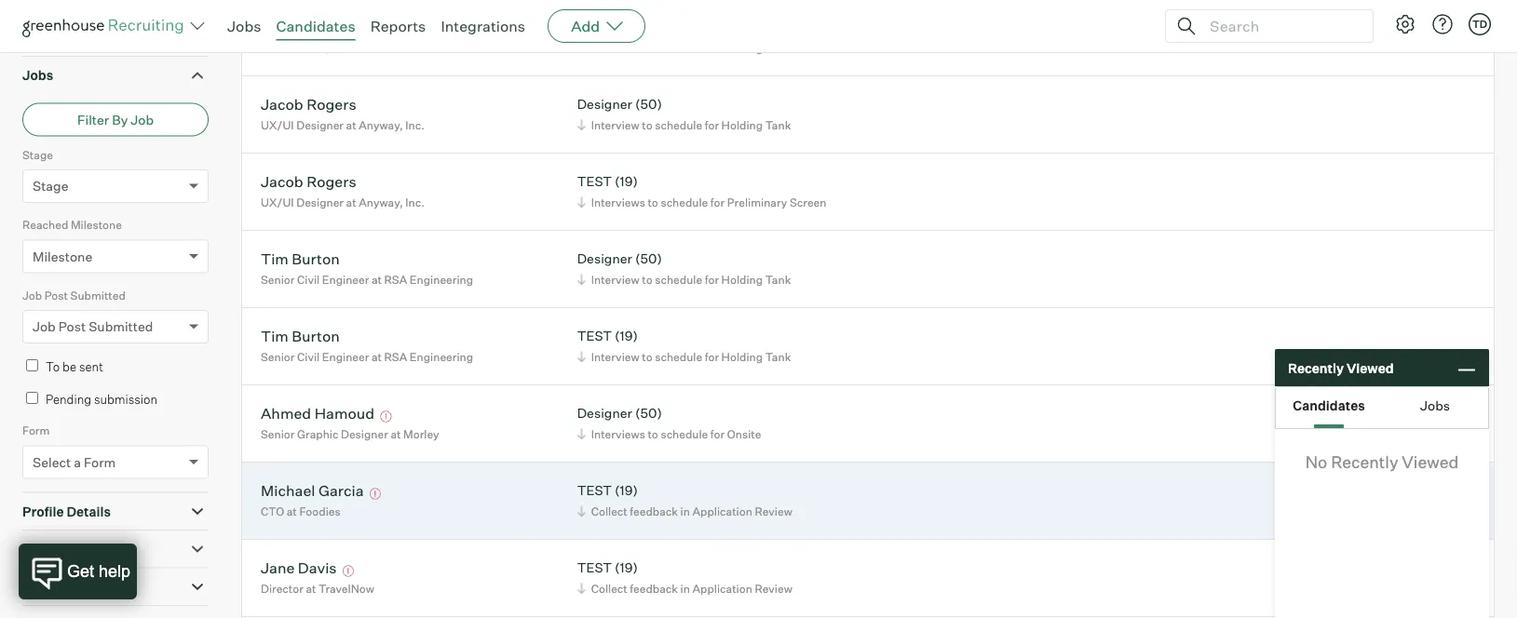 Task type: vqa. For each thing, say whether or not it's contained in the screenshot.


Task type: describe. For each thing, give the bounding box(es) containing it.
senior graphic designer at morley
[[261, 427, 439, 441]]

jacob rogers link for test
[[261, 172, 356, 193]]

graphic
[[297, 427, 339, 441]]

filter by job button
[[22, 103, 209, 137]]

rogers for test
[[307, 172, 356, 191]]

submission
[[94, 392, 157, 407]]

application for jane davis
[[693, 582, 753, 596]]

recently viewed
[[1288, 360, 1394, 376]]

anyway, for test
[[359, 195, 403, 209]]

application type
[[22, 30, 130, 46]]

to for interview to schedule for holding tank link related to designer's jacob rogers link
[[642, 118, 653, 132]]

civil for designer (50)
[[297, 273, 320, 287]]

pending
[[46, 392, 91, 407]]

form element
[[22, 422, 209, 493]]

feedback for jane davis
[[630, 582, 678, 596]]

schedule inside designer (50) interviews to schedule for onsite
[[661, 427, 708, 441]]

student
[[261, 41, 303, 55]]

tim burton link for designer (50)
[[261, 249, 340, 271]]

1 vertical spatial submitted
[[89, 319, 153, 335]]

pending submission
[[46, 392, 157, 407]]

test for ux/ui designer at anyway, inc.
[[577, 173, 612, 190]]

no
[[1306, 452, 1328, 473]]

1 holding from the top
[[722, 41, 763, 55]]

for inside test (19) interview to schedule for holding tank
[[705, 350, 719, 364]]

2 vertical spatial job
[[33, 319, 56, 335]]

responsibility
[[22, 579, 113, 595]]

1 interview from the top
[[591, 41, 640, 55]]

1 horizontal spatial jobs
[[227, 17, 261, 35]]

2 tank from the top
[[765, 118, 791, 132]]

michael
[[261, 481, 315, 500]]

interviews for designer
[[591, 427, 645, 441]]

onsite
[[727, 427, 761, 441]]

test
[[261, 17, 291, 36]]

to
[[46, 360, 60, 375]]

source
[[22, 541, 67, 558]]

senior for designer (50)
[[261, 273, 295, 287]]

ux/ui for designer (50)
[[261, 118, 294, 132]]

preliminary
[[727, 195, 787, 209]]

select
[[33, 454, 71, 471]]

test (19) collect feedback in application review for jane davis
[[577, 560, 793, 596]]

director at travelnow
[[261, 582, 374, 596]]

1 vertical spatial post
[[58, 319, 86, 335]]

no recently viewed
[[1306, 452, 1459, 473]]

0 vertical spatial submitted
[[70, 288, 126, 302]]

td button
[[1469, 13, 1491, 35]]

test inside test (19) interview to schedule for holding tank
[[577, 328, 612, 344]]

1 vertical spatial stage
[[33, 178, 68, 194]]

add
[[571, 17, 600, 35]]

in for jane davis
[[681, 582, 690, 596]]

(19) for cto at foodies
[[615, 483, 638, 499]]

tim burton senior civil engineer at rsa engineering for test (19)
[[261, 327, 473, 364]]

job post submitted element
[[22, 287, 209, 357]]

ahmed hamoud has been in onsite for more than 21 days image
[[378, 411, 394, 423]]

schedule right add 'popup button'
[[655, 41, 702, 55]]

candidates link
[[276, 17, 356, 35]]

travelnow
[[319, 582, 374, 596]]

engineering for test (19)
[[410, 350, 473, 364]]

dummy
[[294, 17, 349, 36]]

to be sent
[[46, 360, 103, 375]]

(50) for ux/ui designer at anyway, inc.
[[635, 96, 662, 112]]

3 interview from the top
[[591, 273, 640, 287]]

1 vertical spatial viewed
[[1402, 452, 1459, 473]]

designer (50) interviews to schedule for onsite
[[577, 405, 761, 441]]

director
[[261, 582, 304, 596]]

1 vertical spatial milestone
[[33, 248, 92, 265]]

interviews to schedule for preliminary screen link
[[574, 193, 831, 211]]

interview to schedule for holding tank link for tim burton link associated with designer (50)
[[574, 271, 796, 288]]

0 vertical spatial application
[[22, 30, 95, 46]]

designer (50) interview to schedule for holding tank for rogers
[[577, 96, 791, 132]]

tim for test (19)
[[261, 327, 289, 345]]

test (19) collect feedback in application review for michael garcia
[[577, 483, 793, 519]]

0 vertical spatial milestone
[[71, 218, 122, 232]]

reports
[[370, 17, 426, 35]]

1 vertical spatial recently
[[1331, 452, 1399, 473]]

holding inside test (19) interview to schedule for holding tank
[[722, 350, 763, 364]]

1 designer (50) interview to schedule for holding tank from the top
[[577, 19, 791, 55]]

feedback for michael garcia
[[630, 505, 678, 519]]

schedule inside test (19) interview to schedule for holding tank
[[655, 350, 702, 364]]

ahmed hamoud
[[261, 404, 374, 423]]

0 vertical spatial stage
[[22, 148, 53, 162]]

interviews for test
[[591, 195, 645, 209]]

0 horizontal spatial jobs
[[22, 67, 53, 84]]

0 vertical spatial job post submitted
[[22, 288, 126, 302]]

to inside test (19) interview to schedule for holding tank
[[642, 350, 653, 364]]

td button
[[1465, 9, 1495, 39]]

test dummy link
[[261, 17, 349, 39]]

by
[[112, 112, 128, 128]]

1 vertical spatial job post submitted
[[33, 319, 153, 335]]

application for michael garcia
[[693, 505, 753, 519]]

michael garcia link
[[261, 481, 364, 503]]

Search text field
[[1205, 13, 1356, 40]]

to for tim burton link associated with designer (50)'s interview to schedule for holding tank link
[[642, 273, 653, 287]]

designer inside designer (50) interviews to schedule for onsite
[[577, 405, 632, 422]]

burton for test (19)
[[292, 327, 340, 345]]

in for michael garcia
[[681, 505, 690, 519]]

ahmed hamoud link
[[261, 404, 374, 425]]

tank inside test (19) interview to schedule for holding tank
[[765, 350, 791, 364]]

inc. for test (19)
[[406, 195, 425, 209]]

burton for designer (50)
[[292, 249, 340, 268]]

select a form
[[33, 454, 116, 471]]

test (19) interview to schedule for holding tank
[[577, 328, 791, 364]]

ahmed
[[261, 404, 311, 423]]

schedule inside test (19) interviews to schedule for preliminary screen
[[661, 195, 708, 209]]

rogers for designer
[[307, 95, 356, 113]]

for inside designer (50) interviews to schedule for onsite
[[711, 427, 725, 441]]

collect feedback in application review link for jane davis
[[574, 580, 797, 598]]

integrations link
[[441, 17, 526, 35]]

rsa for test (19)
[[384, 350, 407, 364]]

test dummy student at n/a
[[261, 17, 349, 55]]

michael garcia
[[261, 481, 364, 500]]

type
[[98, 30, 130, 46]]

davis
[[298, 559, 337, 577]]

tab list containing candidates
[[1276, 388, 1489, 429]]

Pending submission checkbox
[[26, 392, 38, 404]]

integrations
[[441, 17, 526, 35]]

cto at foodies
[[261, 505, 341, 519]]

reached
[[22, 218, 68, 232]]

profile
[[22, 504, 64, 520]]



Task type: locate. For each thing, give the bounding box(es) containing it.
1 vertical spatial jacob
[[261, 172, 303, 191]]

schedule left the preliminary
[[661, 195, 708, 209]]

jobs link
[[227, 17, 261, 35]]

tim burton link
[[261, 249, 340, 271], [261, 327, 340, 348]]

schedule up test (19) interview to schedule for holding tank
[[655, 273, 702, 287]]

2 interviews from the top
[[591, 427, 645, 441]]

interview to schedule for holding tank link for tim burton link corresponding to test (19)
[[574, 348, 796, 366]]

0 vertical spatial engineer
[[322, 273, 369, 287]]

4 interview to schedule for holding tank link from the top
[[574, 348, 796, 366]]

0 vertical spatial tim
[[261, 249, 289, 268]]

2 in from the top
[[681, 582, 690, 596]]

2 rsa from the top
[[384, 350, 407, 364]]

jobs up student
[[227, 17, 261, 35]]

2 designer (50) interview to schedule for holding tank from the top
[[577, 96, 791, 132]]

tim burton senior civil engineer at rsa engineering
[[261, 249, 473, 287], [261, 327, 473, 364]]

form
[[22, 424, 50, 438], [84, 454, 116, 471]]

reports link
[[370, 17, 426, 35]]

job inside button
[[131, 112, 154, 128]]

0 vertical spatial jacob rogers ux/ui designer at anyway, inc.
[[261, 95, 425, 132]]

0 vertical spatial in
[[681, 505, 690, 519]]

submitted up sent
[[89, 319, 153, 335]]

milestone
[[71, 218, 122, 232], [33, 248, 92, 265]]

configure image
[[1395, 13, 1417, 35]]

tank
[[765, 41, 791, 55], [765, 118, 791, 132], [765, 273, 791, 287], [765, 350, 791, 364]]

in
[[681, 505, 690, 519], [681, 582, 690, 596]]

1 tim burton link from the top
[[261, 249, 340, 271]]

0 vertical spatial senior
[[261, 273, 295, 287]]

3 senior from the top
[[261, 427, 295, 441]]

1 vertical spatial tim burton link
[[261, 327, 340, 348]]

stage element
[[22, 146, 209, 216]]

1 test (19) collect feedback in application review from the top
[[577, 483, 793, 519]]

0 vertical spatial collect
[[591, 505, 628, 519]]

2 interview to schedule for holding tank link from the top
[[574, 116, 796, 134]]

inc. for designer (50)
[[406, 118, 425, 132]]

interview inside test (19) interview to schedule for holding tank
[[591, 350, 640, 364]]

1 interview to schedule for holding tank link from the top
[[574, 39, 796, 57]]

1 feedback from the top
[[630, 505, 678, 519]]

2 jacob from the top
[[261, 172, 303, 191]]

3 tank from the top
[[765, 273, 791, 287]]

2 burton from the top
[[292, 327, 340, 345]]

2 tim burton link from the top
[[261, 327, 340, 348]]

1 in from the top
[[681, 505, 690, 519]]

1 vertical spatial burton
[[292, 327, 340, 345]]

1 senior from the top
[[261, 273, 295, 287]]

0 vertical spatial ux/ui
[[261, 118, 294, 132]]

jobs
[[227, 17, 261, 35], [22, 67, 53, 84], [1421, 398, 1450, 414]]

post
[[45, 288, 68, 302], [58, 319, 86, 335]]

(50) for senior graphic designer at morley
[[635, 405, 662, 422]]

reached milestone
[[22, 218, 122, 232]]

engineering for designer (50)
[[410, 273, 473, 287]]

for
[[705, 41, 719, 55], [705, 118, 719, 132], [711, 195, 725, 209], [705, 273, 719, 287], [705, 350, 719, 364], [711, 427, 725, 441]]

reached milestone element
[[22, 216, 209, 287]]

2 feedback from the top
[[630, 582, 678, 596]]

2 holding from the top
[[722, 118, 763, 132]]

0 vertical spatial interviews
[[591, 195, 645, 209]]

1 (50) from the top
[[635, 19, 662, 35]]

3 (19) from the top
[[615, 483, 638, 499]]

2 (50) from the top
[[635, 96, 662, 112]]

review for michael garcia
[[755, 505, 793, 519]]

3 holding from the top
[[722, 273, 763, 287]]

jacob rogers ux/ui designer at anyway, inc.
[[261, 95, 425, 132], [261, 172, 425, 209]]

jobs up no recently viewed
[[1421, 398, 1450, 414]]

1 vertical spatial senior
[[261, 350, 295, 364]]

0 vertical spatial engineering
[[410, 273, 473, 287]]

interviews to schedule for onsite link
[[574, 425, 766, 443]]

hamoud
[[315, 404, 374, 423]]

1 vertical spatial tim burton senior civil engineer at rsa engineering
[[261, 327, 473, 364]]

test inside test (19) interviews to schedule for preliminary screen
[[577, 173, 612, 190]]

profile details
[[22, 504, 111, 520]]

tim
[[261, 249, 289, 268], [261, 327, 289, 345]]

milestone down the reached milestone
[[33, 248, 92, 265]]

jobs down "application type"
[[22, 67, 53, 84]]

3 designer (50) interview to schedule for holding tank from the top
[[577, 251, 791, 287]]

0 vertical spatial tim burton senior civil engineer at rsa engineering
[[261, 249, 473, 287]]

job
[[131, 112, 154, 128], [22, 288, 42, 302], [33, 319, 56, 335]]

rsa for designer (50)
[[384, 273, 407, 287]]

ux/ui
[[261, 118, 294, 132], [261, 195, 294, 209]]

4 test from the top
[[577, 560, 612, 576]]

recently
[[1288, 360, 1344, 376], [1331, 452, 1399, 473]]

engineering
[[410, 273, 473, 287], [410, 350, 473, 364]]

schedule up test (19) interviews to schedule for preliminary screen
[[655, 118, 702, 132]]

1 burton from the top
[[292, 249, 340, 268]]

1 vertical spatial review
[[755, 582, 793, 596]]

1 jacob rogers link from the top
[[261, 95, 356, 116]]

candidates down recently viewed
[[1293, 398, 1365, 414]]

inc.
[[406, 118, 425, 132], [406, 195, 425, 209]]

interviews inside test (19) interviews to schedule for preliminary screen
[[591, 195, 645, 209]]

2 civil from the top
[[297, 350, 320, 364]]

screen
[[790, 195, 827, 209]]

jobs inside tab list
[[1421, 398, 1450, 414]]

submitted
[[70, 288, 126, 302], [89, 319, 153, 335]]

4 interview from the top
[[591, 350, 640, 364]]

1 tank from the top
[[765, 41, 791, 55]]

jane
[[261, 559, 295, 577]]

holding
[[722, 41, 763, 55], [722, 118, 763, 132], [722, 273, 763, 287], [722, 350, 763, 364]]

be
[[62, 360, 76, 375]]

interview to schedule for holding tank link for test dummy link
[[574, 39, 796, 57]]

details
[[66, 504, 111, 520]]

1 vertical spatial engineer
[[322, 350, 369, 364]]

(50)
[[635, 19, 662, 35], [635, 96, 662, 112], [635, 251, 662, 267], [635, 405, 662, 422]]

2 jacob rogers ux/ui designer at anyway, inc. from the top
[[261, 172, 425, 209]]

1 vertical spatial tim
[[261, 327, 289, 345]]

(19) for director at travelnow
[[615, 560, 638, 576]]

2 tim burton senior civil engineer at rsa engineering from the top
[[261, 327, 473, 364]]

tim for designer (50)
[[261, 249, 289, 268]]

1 engineer from the top
[[322, 273, 369, 287]]

filter
[[77, 112, 109, 128]]

jacob rogers link
[[261, 95, 356, 116], [261, 172, 356, 193]]

2 vertical spatial jobs
[[1421, 398, 1450, 414]]

candidates up the "n/a"
[[276, 17, 356, 35]]

0 vertical spatial jacob rogers link
[[261, 95, 356, 116]]

senior
[[261, 273, 295, 287], [261, 350, 295, 364], [261, 427, 295, 441]]

viewed
[[1347, 360, 1394, 376], [1402, 452, 1459, 473]]

jacob for test
[[261, 172, 303, 191]]

4 (19) from the top
[[615, 560, 638, 576]]

2 rogers from the top
[[307, 172, 356, 191]]

1 vertical spatial form
[[84, 454, 116, 471]]

1 vertical spatial civil
[[297, 350, 320, 364]]

1 vertical spatial feedback
[[630, 582, 678, 596]]

1 vertical spatial ux/ui
[[261, 195, 294, 209]]

1 rsa from the top
[[384, 273, 407, 287]]

0 vertical spatial burton
[[292, 249, 340, 268]]

1 collect from the top
[[591, 505, 628, 519]]

job post submitted
[[22, 288, 126, 302], [33, 319, 153, 335]]

1 vertical spatial anyway,
[[359, 195, 403, 209]]

1 test from the top
[[577, 173, 612, 190]]

job post submitted down reached milestone element
[[22, 288, 126, 302]]

jane davis link
[[261, 559, 337, 580]]

1 horizontal spatial form
[[84, 454, 116, 471]]

2 senior from the top
[[261, 350, 295, 364]]

interviews
[[591, 195, 645, 209], [591, 427, 645, 441]]

1 (19) from the top
[[615, 173, 638, 190]]

1 inc. from the top
[[406, 118, 425, 132]]

engineer for test (19)
[[322, 350, 369, 364]]

at inside test dummy student at n/a
[[305, 41, 316, 55]]

1 interviews from the top
[[591, 195, 645, 209]]

tab list
[[1276, 388, 1489, 429]]

0 vertical spatial tim burton link
[[261, 249, 340, 271]]

2 ux/ui from the top
[[261, 195, 294, 209]]

form down pending submission option
[[22, 424, 50, 438]]

jacob rogers ux/ui designer at anyway, inc. for test
[[261, 172, 425, 209]]

to for interviews to schedule for preliminary screen link
[[648, 195, 658, 209]]

0 vertical spatial designer (50) interview to schedule for holding tank
[[577, 19, 791, 55]]

form right a
[[84, 454, 116, 471]]

sent
[[79, 360, 103, 375]]

0 vertical spatial inc.
[[406, 118, 425, 132]]

interview to schedule for holding tank link for designer's jacob rogers link
[[574, 116, 796, 134]]

review for jane davis
[[755, 582, 793, 596]]

morley
[[403, 427, 439, 441]]

post up to be sent
[[58, 319, 86, 335]]

jane davis
[[261, 559, 337, 577]]

foodies
[[299, 505, 341, 519]]

0 vertical spatial review
[[755, 505, 793, 519]]

1 jacob rogers ux/ui designer at anyway, inc. from the top
[[261, 95, 425, 132]]

engineer
[[322, 273, 369, 287], [322, 350, 369, 364]]

filter by job
[[77, 112, 154, 128]]

interview to schedule for holding tank link
[[574, 39, 796, 57], [574, 116, 796, 134], [574, 271, 796, 288], [574, 348, 796, 366]]

collect for jane davis
[[591, 582, 628, 596]]

2 collect from the top
[[591, 582, 628, 596]]

1 jacob from the top
[[261, 95, 303, 113]]

4 (50) from the top
[[635, 405, 662, 422]]

to for the interviews to schedule for onsite link
[[648, 427, 658, 441]]

1 vertical spatial job
[[22, 288, 42, 302]]

1 vertical spatial collect
[[591, 582, 628, 596]]

interview
[[591, 41, 640, 55], [591, 118, 640, 132], [591, 273, 640, 287], [591, 350, 640, 364]]

cto
[[261, 505, 284, 519]]

0 vertical spatial feedback
[[630, 505, 678, 519]]

tim burton senior civil engineer at rsa engineering for designer (50)
[[261, 249, 473, 287]]

1 review from the top
[[755, 505, 793, 519]]

schedule
[[655, 41, 702, 55], [655, 118, 702, 132], [661, 195, 708, 209], [655, 273, 702, 287], [655, 350, 702, 364], [661, 427, 708, 441]]

0 vertical spatial jobs
[[227, 17, 261, 35]]

greenhouse recruiting image
[[22, 15, 190, 37]]

test (19) collect feedback in application review
[[577, 483, 793, 519], [577, 560, 793, 596]]

0 vertical spatial form
[[22, 424, 50, 438]]

jacob rogers ux/ui designer at anyway, inc. for designer
[[261, 95, 425, 132]]

1 collect feedback in application review link from the top
[[574, 503, 797, 520]]

1 vertical spatial designer (50) interview to schedule for holding tank
[[577, 96, 791, 132]]

0 vertical spatial candidates
[[276, 17, 356, 35]]

engineer for designer (50)
[[322, 273, 369, 287]]

2 vertical spatial senior
[[261, 427, 295, 441]]

2 vertical spatial application
[[693, 582, 753, 596]]

civil
[[297, 273, 320, 287], [297, 350, 320, 364]]

2 engineer from the top
[[322, 350, 369, 364]]

1 ux/ui from the top
[[261, 118, 294, 132]]

schedule up designer (50) interviews to schedule for onsite
[[655, 350, 702, 364]]

senior for test (19)
[[261, 350, 295, 364]]

0 vertical spatial post
[[45, 288, 68, 302]]

post down the reached
[[45, 288, 68, 302]]

garcia
[[319, 481, 364, 500]]

job post submitted up sent
[[33, 319, 153, 335]]

at
[[305, 41, 316, 55], [346, 118, 356, 132], [346, 195, 356, 209], [372, 273, 382, 287], [372, 350, 382, 364], [391, 427, 401, 441], [287, 505, 297, 519], [306, 582, 316, 596]]

interviews inside designer (50) interviews to schedule for onsite
[[591, 427, 645, 441]]

anyway,
[[359, 118, 403, 132], [359, 195, 403, 209]]

2 interview from the top
[[591, 118, 640, 132]]

0 vertical spatial rsa
[[384, 273, 407, 287]]

collect feedback in application review link
[[574, 503, 797, 520], [574, 580, 797, 598]]

2 horizontal spatial jobs
[[1421, 398, 1450, 414]]

1 vertical spatial inc.
[[406, 195, 425, 209]]

1 civil from the top
[[297, 273, 320, 287]]

0 vertical spatial anyway,
[[359, 118, 403, 132]]

collect
[[591, 505, 628, 519], [591, 582, 628, 596]]

0 horizontal spatial viewed
[[1347, 360, 1394, 376]]

tim burton link for test (19)
[[261, 327, 340, 348]]

civil for test (19)
[[297, 350, 320, 364]]

0 vertical spatial job
[[131, 112, 154, 128]]

(19) for ux/ui designer at anyway, inc.
[[615, 173, 638, 190]]

0 horizontal spatial candidates
[[276, 17, 356, 35]]

0 vertical spatial recently
[[1288, 360, 1344, 376]]

0 vertical spatial test (19) collect feedback in application review
[[577, 483, 793, 519]]

michael garcia has been in application review for more than 5 days image
[[367, 489, 384, 500]]

test (19) interviews to schedule for preliminary screen
[[577, 173, 827, 209]]

0 vertical spatial civil
[[297, 273, 320, 287]]

jacob rogers link for designer
[[261, 95, 356, 116]]

1 vertical spatial jacob rogers link
[[261, 172, 356, 193]]

2 (19) from the top
[[615, 328, 638, 344]]

(19) inside test (19) interview to schedule for holding tank
[[615, 328, 638, 344]]

2 test (19) collect feedback in application review from the top
[[577, 560, 793, 596]]

1 vertical spatial in
[[681, 582, 690, 596]]

1 vertical spatial application
[[693, 505, 753, 519]]

review
[[755, 505, 793, 519], [755, 582, 793, 596]]

2 engineering from the top
[[410, 350, 473, 364]]

collect for michael garcia
[[591, 505, 628, 519]]

schedule left onsite
[[661, 427, 708, 441]]

0 horizontal spatial form
[[22, 424, 50, 438]]

to inside designer (50) interviews to schedule for onsite
[[648, 427, 658, 441]]

collect feedback in application review link for michael garcia
[[574, 503, 797, 520]]

1 vertical spatial jacob rogers ux/ui designer at anyway, inc.
[[261, 172, 425, 209]]

anyway, for designer
[[359, 118, 403, 132]]

1 vertical spatial collect feedback in application review link
[[574, 580, 797, 598]]

1 rogers from the top
[[307, 95, 356, 113]]

jacob for designer
[[261, 95, 303, 113]]

a
[[74, 454, 81, 471]]

To be sent checkbox
[[26, 360, 38, 372]]

1 vertical spatial jobs
[[22, 67, 53, 84]]

2 test from the top
[[577, 328, 612, 344]]

1 vertical spatial candidates
[[1293, 398, 1365, 414]]

1 tim burton senior civil engineer at rsa engineering from the top
[[261, 249, 473, 287]]

2 inc. from the top
[[406, 195, 425, 209]]

designer
[[577, 19, 632, 35], [577, 96, 632, 112], [296, 118, 344, 132], [296, 195, 344, 209], [577, 251, 632, 267], [577, 405, 632, 422], [341, 427, 388, 441]]

1 vertical spatial rsa
[[384, 350, 407, 364]]

1 vertical spatial test (19) collect feedback in application review
[[577, 560, 793, 596]]

1 vertical spatial rogers
[[307, 172, 356, 191]]

milestone down stage element
[[71, 218, 122, 232]]

to
[[642, 41, 653, 55], [642, 118, 653, 132], [648, 195, 658, 209], [642, 273, 653, 287], [642, 350, 653, 364], [648, 427, 658, 441]]

1 vertical spatial engineering
[[410, 350, 473, 364]]

designer (50) interview to schedule for holding tank for burton
[[577, 251, 791, 287]]

to inside test (19) interviews to schedule for preliminary screen
[[648, 195, 658, 209]]

candidates inside tab list
[[1293, 398, 1365, 414]]

2 jacob rogers link from the top
[[261, 172, 356, 193]]

(19)
[[615, 173, 638, 190], [615, 328, 638, 344], [615, 483, 638, 499], [615, 560, 638, 576]]

4 holding from the top
[[722, 350, 763, 364]]

1 vertical spatial interviews
[[591, 427, 645, 441]]

4 tank from the top
[[765, 350, 791, 364]]

2 vertical spatial designer (50) interview to schedule for holding tank
[[577, 251, 791, 287]]

n/a
[[318, 41, 339, 55]]

0 vertical spatial rogers
[[307, 95, 356, 113]]

rogers
[[307, 95, 356, 113], [307, 172, 356, 191]]

for inside test (19) interviews to schedule for preliminary screen
[[711, 195, 725, 209]]

add button
[[548, 9, 646, 43]]

(50) for senior civil engineer at rsa engineering
[[635, 251, 662, 267]]

jane davis has been in application review for more than 5 days image
[[340, 566, 357, 577]]

(19) inside test (19) interviews to schedule for preliminary screen
[[615, 173, 638, 190]]

1 horizontal spatial viewed
[[1402, 452, 1459, 473]]

2 review from the top
[[755, 582, 793, 596]]

1 anyway, from the top
[[359, 118, 403, 132]]

td
[[1473, 18, 1488, 30]]

2 anyway, from the top
[[359, 195, 403, 209]]

(50) inside designer (50) interviews to schedule for onsite
[[635, 405, 662, 422]]

feedback
[[630, 505, 678, 519], [630, 582, 678, 596]]

3 interview to schedule for holding tank link from the top
[[574, 271, 796, 288]]

test for cto at foodies
[[577, 483, 612, 499]]

0 vertical spatial collect feedback in application review link
[[574, 503, 797, 520]]

2 tim from the top
[[261, 327, 289, 345]]

3 test from the top
[[577, 483, 612, 499]]

0 vertical spatial jacob
[[261, 95, 303, 113]]

application
[[22, 30, 95, 46], [693, 505, 753, 519], [693, 582, 753, 596]]

test for director at travelnow
[[577, 560, 612, 576]]

1 engineering from the top
[[410, 273, 473, 287]]

0 vertical spatial viewed
[[1347, 360, 1394, 376]]

submitted down reached milestone element
[[70, 288, 126, 302]]

1 tim from the top
[[261, 249, 289, 268]]

2 collect feedback in application review link from the top
[[574, 580, 797, 598]]

3 (50) from the top
[[635, 251, 662, 267]]

ux/ui for test (19)
[[261, 195, 294, 209]]

1 horizontal spatial candidates
[[1293, 398, 1365, 414]]



